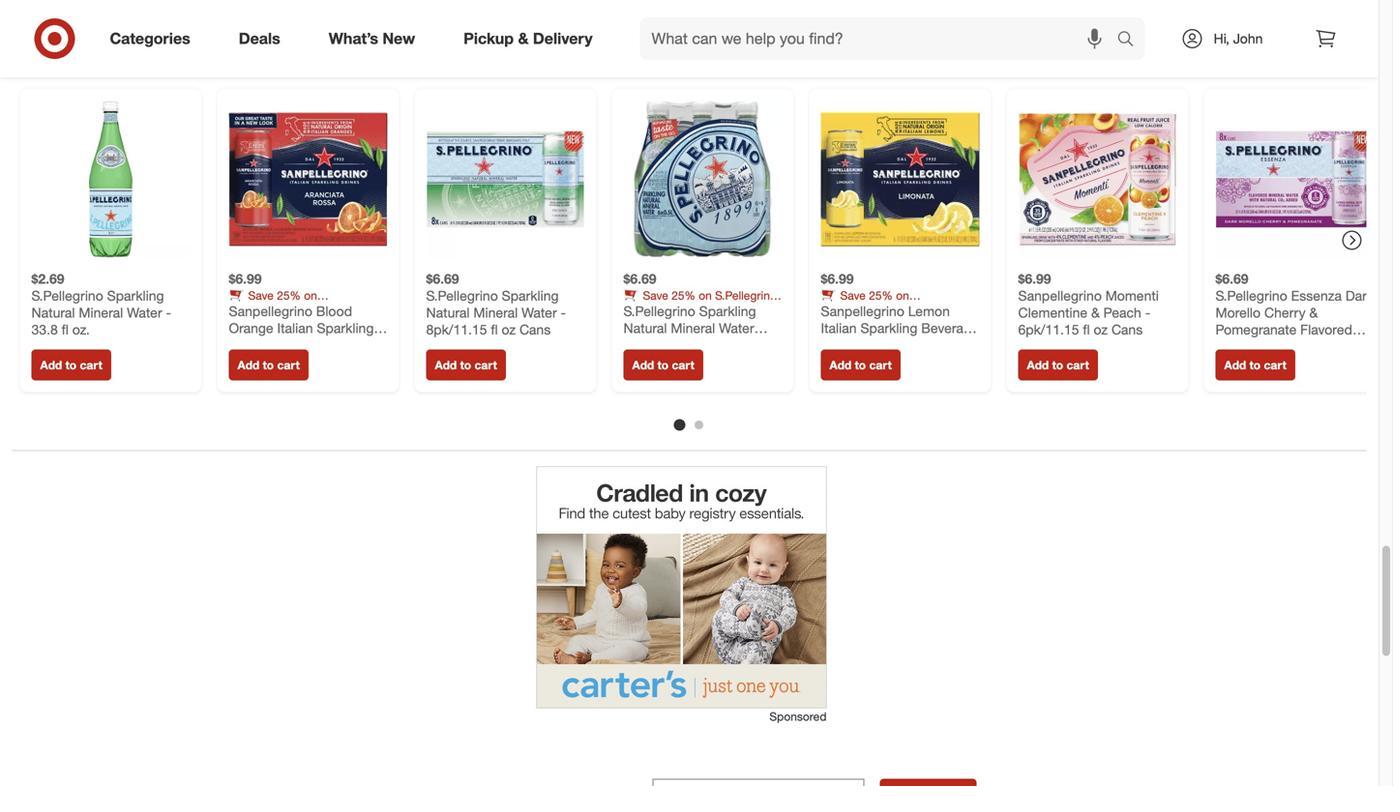 Task type: describe. For each thing, give the bounding box(es) containing it.
cans inside $6.69 s.pellegrino essenza dark morello cherry & pomegranate flavored mineral water - 8pk/11.15 fl oz cans
[[1244, 355, 1275, 372]]

what's
[[329, 29, 378, 48]]

natural for 33.8
[[31, 304, 75, 321]]

8pk/11.15 inside $6.69 s.pellegrino essenza dark morello cherry & pomegranate flavored mineral water - 8pk/11.15 fl oz cans
[[1312, 338, 1373, 355]]

to for sanpellegrino momenti clementine & peach - 6pk/11.15 fl oz cans
[[1052, 358, 1063, 373]]

$6.99 for sixth add to cart button from the right
[[229, 270, 262, 287]]

fl inside $6.69 s.pellegrino essenza dark morello cherry & pomegranate flavored mineral water - 8pk/11.15 fl oz cans
[[1216, 355, 1223, 372]]

to for s.pellegrino sparkling natural mineral water bottles - 6pk/16.9 fl oz
[[657, 358, 669, 373]]

trending
[[567, 49, 659, 76]]

add to cart button for sanpellegrino lemon italian sparkling beverage - 6pk/11.15 fl oz cans
[[821, 350, 901, 381]]

add to cart for s.pellegrino sparkling natural mineral water - 8pk/11.15 fl oz cans
[[435, 358, 497, 373]]

$6.69 s.pellegrino sparkling natural mineral water - 8pk/11.15 fl oz cans
[[426, 270, 566, 338]]

& inside $6.99 sanpellegrino momenti clementine & peach - 6pk/11.15 fl oz cans
[[1091, 304, 1100, 321]]

$6.69 for $6.69 s.pellegrino essenza dark morello cherry & pomegranate flavored mineral water - 8pk/11.15 fl oz cans
[[1216, 270, 1249, 287]]

oz for water
[[747, 337, 761, 354]]

cart for s.pellegrino sparkling natural mineral water - 33.8 fl oz.
[[80, 358, 102, 373]]

cans inside sanpellegrino lemon italian sparkling beverage - 6pk/11.15 fl oz cans
[[923, 337, 954, 354]]

- for $6.99 sanpellegrino momenti clementine & peach - 6pk/11.15 fl oz cans
[[1145, 304, 1151, 321]]

mineral inside $6.69 s.pellegrino sparkling natural mineral water - 8pk/11.15 fl oz cans
[[473, 304, 518, 321]]

$6.99 for add to cart button associated with sanpellegrino lemon italian sparkling beverage - 6pk/11.15 fl oz cans
[[821, 270, 854, 287]]

cart for s.pellegrino sparkling natural mineral water - 8pk/11.15 fl oz cans
[[475, 358, 497, 373]]

fl for 6pk/16.9
[[736, 337, 743, 354]]

s.pellegrino for pomegranate
[[1216, 287, 1287, 304]]

- inside $6.69 s.pellegrino essenza dark morello cherry & pomegranate flavored mineral water - 8pk/11.15 fl oz cans
[[1303, 338, 1308, 355]]

deals link
[[222, 17, 305, 60]]

2 cart from the left
[[277, 358, 300, 373]]

fl inside sanpellegrino lemon italian sparkling beverage - 6pk/11.15 fl oz cans
[[895, 337, 902, 354]]

oz inside $6.69 s.pellegrino essenza dark morello cherry & pomegranate flavored mineral water - 8pk/11.15 fl oz cans
[[1226, 355, 1241, 372]]

cart for sanpellegrino momenti clementine & peach - 6pk/11.15 fl oz cans
[[1067, 358, 1089, 373]]

water inside $6.69 s.pellegrino sparkling natural mineral water - 8pk/11.15 fl oz cans
[[522, 304, 557, 321]]

6pk/11.15 inside $6.99 sanpellegrino momenti clementine & peach - 6pk/11.15 fl oz cans
[[1018, 321, 1079, 338]]

peach
[[1104, 304, 1141, 321]]

- inside sanpellegrino lemon italian sparkling beverage - 6pk/11.15 fl oz cans
[[821, 337, 826, 354]]

categories link
[[93, 17, 215, 60]]

cart for s.pellegrino essenza dark morello cherry & pomegranate flavored mineral water - 8pk/11.15 fl oz cans
[[1264, 358, 1287, 373]]

What can we help you find? suggestions appear below search field
[[640, 17, 1122, 60]]

add for s.pellegrino sparkling natural mineral water - 33.8 fl oz.
[[40, 358, 62, 373]]

beverage
[[921, 320, 979, 337]]

hi,
[[1214, 30, 1230, 47]]

$6.69 for $6.69 s.pellegrino sparkling natural mineral water - 8pk/11.15 fl oz cans
[[426, 270, 459, 287]]

& inside $6.69 s.pellegrino essenza dark morello cherry & pomegranate flavored mineral water - 8pk/11.15 fl oz cans
[[1310, 304, 1318, 321]]

new
[[383, 29, 415, 48]]

sanpellegrino inside sanpellegrino lemon italian sparkling beverage - 6pk/11.15 fl oz cans
[[821, 303, 904, 320]]

- for $6.69 s.pellegrino sparkling natural mineral water - 8pk/11.15 fl oz cans
[[561, 304, 566, 321]]

sparkling inside s.pellegrino sparkling natural mineral water bottles - 6pk/16.9 fl oz
[[699, 303, 756, 320]]

8pk/11.15 inside $6.69 s.pellegrino sparkling natural mineral water - 8pk/11.15 fl oz cans
[[426, 321, 487, 338]]

flavored
[[1300, 321, 1353, 338]]

- for s.pellegrino sparkling natural mineral water bottles - 6pk/16.9 fl oz
[[670, 337, 675, 354]]

$6.69 s.pellegrino essenza dark morello cherry & pomegranate flavored mineral water - 8pk/11.15 fl oz cans
[[1216, 270, 1374, 372]]

morello
[[1216, 304, 1261, 321]]

add to cart button for s.pellegrino sparkling natural mineral water - 8pk/11.15 fl oz cans
[[426, 350, 506, 381]]

sponsored
[[769, 710, 827, 724]]

cherry
[[1264, 304, 1306, 321]]

fl for 6pk/11.15
[[1083, 321, 1090, 338]]

fl for 8pk/11.15
[[491, 321, 498, 338]]

add to cart for sanpellegrino momenti clementine & peach - 6pk/11.15 fl oz cans
[[1027, 358, 1089, 373]]

sanpellegrino for trending
[[665, 49, 811, 76]]

$2.69
[[31, 270, 64, 287]]

to for s.pellegrino sparkling natural mineral water - 33.8 fl oz.
[[65, 358, 77, 373]]

search button
[[1108, 17, 1155, 64]]

sparkling inside $2.69 s.pellegrino sparkling natural mineral water - 33.8 fl oz.
[[107, 287, 164, 304]]

2 add from the left
[[238, 358, 260, 373]]

italian
[[821, 320, 857, 337]]

oz.
[[72, 321, 90, 338]]

pickup & delivery
[[464, 29, 593, 48]]

s.pellegrino sparkling natural mineral water bottles - 6pk/16.9 fl oz
[[624, 303, 761, 354]]

0 horizontal spatial &
[[518, 29, 529, 48]]

fl for 33.8
[[62, 321, 69, 338]]

natural for 8pk/11.15
[[426, 304, 470, 321]]



Task type: locate. For each thing, give the bounding box(es) containing it.
to
[[65, 358, 77, 373], [263, 358, 274, 373], [460, 358, 471, 373], [657, 358, 669, 373], [855, 358, 866, 373], [1052, 358, 1063, 373], [1250, 358, 1261, 373]]

- inside s.pellegrino sparkling natural mineral water bottles - 6pk/16.9 fl oz
[[670, 337, 675, 354]]

add to cart for sanpellegrino lemon italian sparkling beverage - 6pk/11.15 fl oz cans
[[830, 358, 892, 373]]

& right pickup
[[518, 29, 529, 48]]

4 add to cart button from the left
[[624, 350, 703, 381]]

6pk/11.15 inside sanpellegrino lemon italian sparkling beverage - 6pk/11.15 fl oz cans
[[830, 337, 891, 354]]

$6.69 inside $6.69 s.pellegrino sparkling natural mineral water - 8pk/11.15 fl oz cans
[[426, 270, 459, 287]]

pomegranate
[[1216, 321, 1297, 338]]

None text field
[[652, 779, 864, 787]]

water inside $2.69 s.pellegrino sparkling natural mineral water - 33.8 fl oz.
[[127, 304, 162, 321]]

1 $6.99 from the left
[[229, 270, 262, 287]]

s.pellegrino sparkling natural mineral water - 33.8 fl oz. image
[[31, 100, 190, 259], [31, 100, 190, 259]]

$6.99 link
[[229, 100, 387, 337]]

8pk/11.15
[[426, 321, 487, 338], [1312, 338, 1373, 355]]

2 add to cart from the left
[[238, 358, 300, 373]]

$6.99
[[229, 270, 262, 287], [821, 270, 854, 287], [1018, 270, 1051, 287]]

to for s.pellegrino essenza dark morello cherry & pomegranate flavored mineral water - 8pk/11.15 fl oz cans
[[1250, 358, 1261, 373]]

s.pellegrino inside s.pellegrino sparkling natural mineral water bottles - 6pk/16.9 fl oz
[[624, 303, 695, 320]]

natural
[[31, 304, 75, 321], [426, 304, 470, 321], [624, 320, 667, 337]]

1 horizontal spatial 8pk/11.15
[[1312, 338, 1373, 355]]

add
[[40, 358, 62, 373], [238, 358, 260, 373], [435, 358, 457, 373], [632, 358, 654, 373], [830, 358, 852, 373], [1027, 358, 1049, 373], [1224, 358, 1246, 373]]

& left peach
[[1091, 304, 1100, 321]]

2 horizontal spatial natural
[[624, 320, 667, 337]]

s.pellegrino for 8pk/11.15
[[426, 287, 498, 304]]

to for sanpellegrino lemon italian sparkling beverage - 6pk/11.15 fl oz cans
[[855, 358, 866, 373]]

7 add to cart button from the left
[[1216, 350, 1295, 381]]

fl inside s.pellegrino sparkling natural mineral water bottles - 6pk/16.9 fl oz
[[736, 337, 743, 354]]

cart for s.pellegrino sparkling natural mineral water bottles - 6pk/16.9 fl oz
[[672, 358, 695, 373]]

3 $6.69 from the left
[[1216, 270, 1249, 287]]

1 horizontal spatial 6pk/11.15
[[1018, 321, 1079, 338]]

mineral
[[79, 304, 123, 321], [473, 304, 518, 321], [671, 320, 715, 337], [1216, 338, 1260, 355]]

7 add to cart from the left
[[1224, 358, 1287, 373]]

0 horizontal spatial natural
[[31, 304, 75, 321]]

fl inside $6.69 s.pellegrino sparkling natural mineral water - 8pk/11.15 fl oz cans
[[491, 321, 498, 338]]

6 add to cart from the left
[[1027, 358, 1089, 373]]

add to cart button
[[31, 350, 111, 381], [229, 350, 308, 381], [426, 350, 506, 381], [624, 350, 703, 381], [821, 350, 901, 381], [1018, 350, 1098, 381], [1216, 350, 1295, 381]]

john
[[1233, 30, 1263, 47]]

s.pellegrino inside $6.69 s.pellegrino essenza dark morello cherry & pomegranate flavored mineral water - 8pk/11.15 fl oz cans
[[1216, 287, 1287, 304]]

water
[[127, 304, 162, 321], [522, 304, 557, 321], [719, 320, 754, 337], [1264, 338, 1299, 355]]

mineral inside $2.69 s.pellegrino sparkling natural mineral water - 33.8 fl oz.
[[79, 304, 123, 321]]

add to cart button for s.pellegrino essenza dark morello cherry & pomegranate flavored mineral water - 8pk/11.15 fl oz cans
[[1216, 350, 1295, 381]]

2 $6.99 from the left
[[821, 270, 854, 287]]

3 add from the left
[[435, 358, 457, 373]]

natural inside $6.69 s.pellegrino sparkling natural mineral water - 8pk/11.15 fl oz cans
[[426, 304, 470, 321]]

momenti
[[1106, 287, 1159, 304]]

3 add to cart from the left
[[435, 358, 497, 373]]

sanpellegrino
[[665, 49, 811, 76], [1018, 287, 1102, 304], [821, 303, 904, 320]]

$6.69 for $6.69
[[624, 270, 657, 287]]

6 add from the left
[[1027, 358, 1049, 373]]

& right cherry
[[1310, 304, 1318, 321]]

4 to from the left
[[657, 358, 669, 373]]

add for sanpellegrino momenti clementine & peach - 6pk/11.15 fl oz cans
[[1027, 358, 1049, 373]]

$6.69 inside $6.69 s.pellegrino essenza dark morello cherry & pomegranate flavored mineral water - 8pk/11.15 fl oz cans
[[1216, 270, 1249, 287]]

2 horizontal spatial &
[[1310, 304, 1318, 321]]

$2.69 s.pellegrino sparkling natural mineral water - 33.8 fl oz.
[[31, 270, 171, 338]]

sanpellegrino lemon italian sparkling beverage - 6pk/11.15 fl oz cans
[[821, 303, 979, 354]]

1 horizontal spatial sanpellegrino
[[821, 303, 904, 320]]

add to cart button for sanpellegrino momenti clementine & peach - 6pk/11.15 fl oz cans
[[1018, 350, 1098, 381]]

5 to from the left
[[855, 358, 866, 373]]

5 cart from the left
[[869, 358, 892, 373]]

3 add to cart button from the left
[[426, 350, 506, 381]]

add for s.pellegrino sparkling natural mineral water - 8pk/11.15 fl oz cans
[[435, 358, 457, 373]]

lemon
[[908, 303, 950, 320]]

sparkling inside $6.69 s.pellegrino sparkling natural mineral water - 8pk/11.15 fl oz cans
[[502, 287, 559, 304]]

delivery
[[533, 29, 593, 48]]

4 cart from the left
[[672, 358, 695, 373]]

s.pellegrino
[[31, 287, 103, 304], [426, 287, 498, 304], [1216, 287, 1287, 304], [624, 303, 695, 320]]

- for $2.69 s.pellegrino sparkling natural mineral water - 33.8 fl oz.
[[166, 304, 171, 321]]

dark
[[1346, 287, 1374, 304]]

add to cart for s.pellegrino essenza dark morello cherry & pomegranate flavored mineral water - 8pk/11.15 fl oz cans
[[1224, 358, 1287, 373]]

add to cart for s.pellegrino sparkling natural mineral water - 33.8 fl oz.
[[40, 358, 102, 373]]

water inside $6.69 s.pellegrino essenza dark morello cherry & pomegranate flavored mineral water - 8pk/11.15 fl oz cans
[[1264, 338, 1299, 355]]

6 add to cart button from the left
[[1018, 350, 1098, 381]]

7 to from the left
[[1250, 358, 1261, 373]]

clementine
[[1018, 304, 1088, 321]]

essenza
[[1291, 287, 1342, 304]]

sanpellegrino inside $6.99 sanpellegrino momenti clementine & peach - 6pk/11.15 fl oz cans
[[1018, 287, 1102, 304]]

- inside $2.69 s.pellegrino sparkling natural mineral water - 33.8 fl oz.
[[166, 304, 171, 321]]

2 $6.69 from the left
[[624, 270, 657, 287]]

s.pellegrino for 33.8
[[31, 287, 103, 304]]

water inside s.pellegrino sparkling natural mineral water bottles - 6pk/16.9 fl oz
[[719, 320, 754, 337]]

7 add from the left
[[1224, 358, 1246, 373]]

2 horizontal spatial sanpellegrino
[[1018, 287, 1102, 304]]

add for s.pellegrino sparkling natural mineral water bottles - 6pk/16.9 fl oz
[[632, 358, 654, 373]]

sanpellegrino blood orange italian sparkling beverage - 6pk/11.15 fl oz cans image
[[229, 100, 387, 259], [229, 100, 387, 259]]

$6.99 sanpellegrino momenti clementine & peach - 6pk/11.15 fl oz cans
[[1018, 270, 1159, 338]]

0 horizontal spatial $6.99
[[229, 270, 262, 287]]

1 add to cart button from the left
[[31, 350, 111, 381]]

33.8
[[31, 321, 58, 338]]

s.pellegrino inside $2.69 s.pellegrino sparkling natural mineral water - 33.8 fl oz.
[[31, 287, 103, 304]]

0 horizontal spatial $6.69
[[426, 270, 459, 287]]

6pk/11.15 left beverage
[[830, 337, 891, 354]]

add for s.pellegrino essenza dark morello cherry & pomegranate flavored mineral water - 8pk/11.15 fl oz cans
[[1224, 358, 1246, 373]]

s.pellegrino sparkling natural mineral water - 8pk/11.15 fl oz cans image
[[426, 100, 585, 259], [426, 100, 585, 259]]

s.pellegrino essenza dark morello cherry & pomegranate flavored mineral water - 8pk/11.15 fl oz cans image
[[1216, 100, 1374, 259], [1216, 100, 1374, 259]]

oz
[[502, 321, 516, 338], [1094, 321, 1108, 338], [747, 337, 761, 354], [905, 337, 919, 354], [1226, 355, 1241, 372]]

1 horizontal spatial &
[[1091, 304, 1100, 321]]

mineral inside $6.69 s.pellegrino essenza dark morello cherry & pomegranate flavored mineral water - 8pk/11.15 fl oz cans
[[1216, 338, 1260, 355]]

fl
[[62, 321, 69, 338], [491, 321, 498, 338], [1083, 321, 1090, 338], [736, 337, 743, 354], [895, 337, 902, 354], [1216, 355, 1223, 372]]

hi, john
[[1214, 30, 1263, 47]]

categories
[[110, 29, 190, 48]]

mineral inside s.pellegrino sparkling natural mineral water bottles - 6pk/16.9 fl oz
[[671, 320, 715, 337]]

- inside $6.99 sanpellegrino momenti clementine & peach - 6pk/11.15 fl oz cans
[[1145, 304, 1151, 321]]

6pk/16.9
[[679, 337, 733, 354]]

5 add to cart button from the left
[[821, 350, 901, 381]]

oz inside s.pellegrino sparkling natural mineral water bottles - 6pk/16.9 fl oz
[[747, 337, 761, 354]]

$6.99 inside $6.99 sanpellegrino momenti clementine & peach - 6pk/11.15 fl oz cans
[[1018, 270, 1051, 287]]

oz inside $6.99 sanpellegrino momenti clementine & peach - 6pk/11.15 fl oz cans
[[1094, 321, 1108, 338]]

what's new link
[[312, 17, 439, 60]]

$6.69
[[426, 270, 459, 287], [624, 270, 657, 287], [1216, 270, 1249, 287]]

oz inside $6.69 s.pellegrino sparkling natural mineral water - 8pk/11.15 fl oz cans
[[502, 321, 516, 338]]

5 add from the left
[[830, 358, 852, 373]]

6pk/11.15 left peach
[[1018, 321, 1079, 338]]

sparkling inside sanpellegrino lemon italian sparkling beverage - 6pk/11.15 fl oz cans
[[861, 320, 918, 337]]

0 horizontal spatial 6pk/11.15
[[830, 337, 891, 354]]

sanpellegrino for $6.99
[[1018, 287, 1102, 304]]

cart
[[80, 358, 102, 373], [277, 358, 300, 373], [475, 358, 497, 373], [672, 358, 695, 373], [869, 358, 892, 373], [1067, 358, 1089, 373], [1264, 358, 1287, 373]]

add to cart for s.pellegrino sparkling natural mineral water bottles - 6pk/16.9 fl oz
[[632, 358, 695, 373]]

search
[[1108, 31, 1155, 50]]

bottles
[[624, 337, 666, 354]]

s.pellegrino sparkling natural mineral water bottles - 6pk/16.9 fl oz image
[[624, 100, 782, 259], [624, 100, 782, 259]]

1 horizontal spatial $6.99
[[821, 270, 854, 287]]

6pk/11.15
[[1018, 321, 1079, 338], [830, 337, 891, 354]]

5 add to cart from the left
[[830, 358, 892, 373]]

sparkling
[[107, 287, 164, 304], [502, 287, 559, 304], [699, 303, 756, 320], [861, 320, 918, 337]]

add to cart button for s.pellegrino sparkling natural mineral water - 33.8 fl oz.
[[31, 350, 111, 381]]

3 $6.99 from the left
[[1018, 270, 1051, 287]]

2 to from the left
[[263, 358, 274, 373]]

cans
[[519, 321, 551, 338], [1112, 321, 1143, 338], [923, 337, 954, 354], [1244, 355, 1275, 372]]

6 to from the left
[[1052, 358, 1063, 373]]

to for s.pellegrino sparkling natural mineral water - 8pk/11.15 fl oz cans
[[460, 358, 471, 373]]

1 $6.69 from the left
[[426, 270, 459, 287]]

pickup
[[464, 29, 514, 48]]

cans inside $6.69 s.pellegrino sparkling natural mineral water - 8pk/11.15 fl oz cans
[[519, 321, 551, 338]]

s.pellegrino inside $6.69 s.pellegrino sparkling natural mineral water - 8pk/11.15 fl oz cans
[[426, 287, 498, 304]]

natural inside $2.69 s.pellegrino sparkling natural mineral water - 33.8 fl oz.
[[31, 304, 75, 321]]

oz for mineral
[[502, 321, 516, 338]]

oz inside sanpellegrino lemon italian sparkling beverage - 6pk/11.15 fl oz cans
[[905, 337, 919, 354]]

1 horizontal spatial $6.69
[[624, 270, 657, 287]]

what's new
[[329, 29, 415, 48]]

2 horizontal spatial $6.99
[[1018, 270, 1051, 287]]

1 add to cart from the left
[[40, 358, 102, 373]]

7 cart from the left
[[1264, 358, 1287, 373]]

1 add from the left
[[40, 358, 62, 373]]

&
[[518, 29, 529, 48], [1091, 304, 1100, 321], [1310, 304, 1318, 321]]

oz for &
[[1094, 321, 1108, 338]]

1 to from the left
[[65, 358, 77, 373]]

fl inside $2.69 s.pellegrino sparkling natural mineral water - 33.8 fl oz.
[[62, 321, 69, 338]]

2 horizontal spatial $6.69
[[1216, 270, 1249, 287]]

-
[[166, 304, 171, 321], [561, 304, 566, 321], [1145, 304, 1151, 321], [670, 337, 675, 354], [821, 337, 826, 354], [1303, 338, 1308, 355]]

fl inside $6.99 sanpellegrino momenti clementine & peach - 6pk/11.15 fl oz cans
[[1083, 321, 1090, 338]]

add to cart
[[40, 358, 102, 373], [238, 358, 300, 373], [435, 358, 497, 373], [632, 358, 695, 373], [830, 358, 892, 373], [1027, 358, 1089, 373], [1224, 358, 1287, 373]]

cans inside $6.99 sanpellegrino momenti clementine & peach - 6pk/11.15 fl oz cans
[[1112, 321, 1143, 338]]

1 horizontal spatial natural
[[426, 304, 470, 321]]

- inside $6.69 s.pellegrino sparkling natural mineral water - 8pk/11.15 fl oz cans
[[561, 304, 566, 321]]

0 horizontal spatial 8pk/11.15
[[426, 321, 487, 338]]

3 cart from the left
[[475, 358, 497, 373]]

trending sanpellegrino
[[567, 49, 811, 76]]

pickup & delivery link
[[447, 17, 617, 60]]

0 horizontal spatial sanpellegrino
[[665, 49, 811, 76]]

deals
[[239, 29, 280, 48]]

4 add from the left
[[632, 358, 654, 373]]

add for sanpellegrino lemon italian sparkling beverage - 6pk/11.15 fl oz cans
[[830, 358, 852, 373]]

sanpellegrino momenti clementine & peach - 6pk/11.15 fl oz cans image
[[1018, 100, 1177, 259], [1018, 100, 1177, 259]]

4 add to cart from the left
[[632, 358, 695, 373]]

1 cart from the left
[[80, 358, 102, 373]]

2 add to cart button from the left
[[229, 350, 308, 381]]

6 cart from the left
[[1067, 358, 1089, 373]]

add to cart button for s.pellegrino sparkling natural mineral water bottles - 6pk/16.9 fl oz
[[624, 350, 703, 381]]

advertisement region
[[536, 467, 827, 709]]

sanpellegrino lemon italian sparkling beverage - 6pk/11.15 fl oz cans image
[[821, 100, 980, 259], [821, 100, 980, 259]]

cart for sanpellegrino lemon italian sparkling beverage - 6pk/11.15 fl oz cans
[[869, 358, 892, 373]]

3 to from the left
[[460, 358, 471, 373]]

natural inside s.pellegrino sparkling natural mineral water bottles - 6pk/16.9 fl oz
[[624, 320, 667, 337]]



Task type: vqa. For each thing, say whether or not it's contained in the screenshot.
1st Add to cart from left
yes



